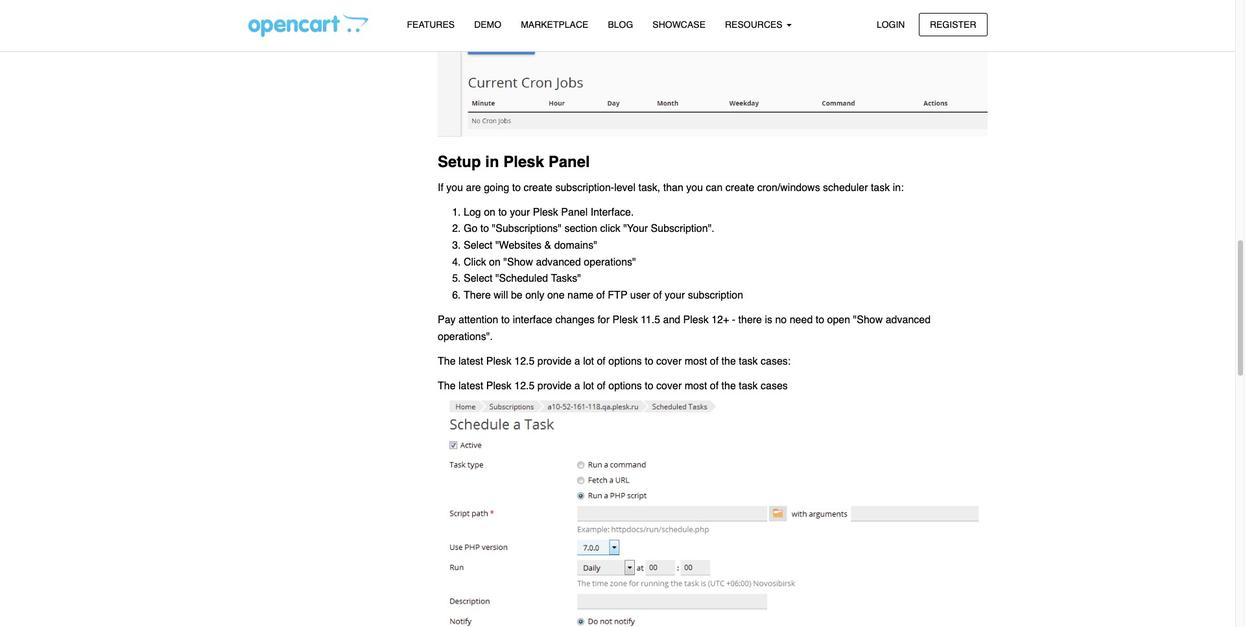 Task type: locate. For each thing, give the bounding box(es) containing it.
1 vertical spatial latest
[[459, 380, 483, 392]]

1 horizontal spatial you
[[686, 182, 703, 194]]

to down 11.5
[[645, 356, 653, 367]]

1 horizontal spatial your
[[665, 290, 685, 301]]

the
[[438, 356, 456, 367], [438, 380, 456, 392]]

1 a from the top
[[574, 356, 580, 367]]

a
[[574, 356, 580, 367], [574, 380, 580, 392]]

task for cases:
[[739, 356, 758, 367]]

lot for the latest plesk 12.5 provide a lot of options to cover most of the task cases
[[583, 380, 594, 392]]

you
[[446, 182, 463, 194], [686, 182, 703, 194]]

the left cases
[[722, 380, 736, 392]]

1 vertical spatial the
[[438, 380, 456, 392]]

provide down changes
[[538, 356, 572, 367]]

showcase link
[[643, 14, 715, 36]]

cover
[[656, 356, 682, 367], [656, 380, 682, 392]]

0 vertical spatial cover
[[656, 356, 682, 367]]

pay attention to interface changes for plesk 11.5 and plesk 12+ - there is no need to open "show advanced operations".
[[438, 314, 931, 343]]

to
[[512, 182, 521, 194], [498, 207, 507, 218], [480, 223, 489, 235], [501, 314, 510, 326], [816, 314, 824, 326], [645, 356, 653, 367], [645, 380, 653, 392]]

2 lot from the top
[[583, 380, 594, 392]]

panel up section at top left
[[561, 207, 588, 218]]

lot for the latest plesk 12.5 provide a lot of options to cover most of the task cases:
[[583, 356, 594, 367]]

1 vertical spatial select
[[464, 273, 493, 285]]

no
[[775, 314, 787, 326]]

the
[[722, 356, 736, 367], [722, 380, 736, 392]]

the for the latest plesk 12.5 provide a lot of options to cover most of the task cases:
[[438, 356, 456, 367]]

1 horizontal spatial advanced
[[886, 314, 931, 326]]

0 vertical spatial your
[[510, 207, 530, 218]]

advanced
[[536, 257, 581, 268], [886, 314, 931, 326]]

of right user
[[653, 290, 662, 301]]

options up the latest plesk 12.5 provide a lot of options to cover most of the task cases
[[608, 356, 642, 367]]

register link
[[919, 13, 987, 36]]

1 vertical spatial panel
[[561, 207, 588, 218]]

0 vertical spatial options
[[608, 356, 642, 367]]

of
[[596, 290, 605, 301], [653, 290, 662, 301], [597, 356, 606, 367], [710, 356, 719, 367], [597, 380, 606, 392], [710, 380, 719, 392]]

1 select from the top
[[464, 240, 493, 252]]

a down changes
[[574, 356, 580, 367]]

select
[[464, 240, 493, 252], [464, 273, 493, 285]]

1 lot from the top
[[583, 356, 594, 367]]

"show down "websites
[[503, 257, 533, 268]]

subscription
[[688, 290, 743, 301]]

the for cases
[[722, 380, 736, 392]]

your
[[510, 207, 530, 218], [665, 290, 685, 301]]

1 vertical spatial most
[[685, 380, 707, 392]]

create
[[524, 182, 553, 194], [726, 182, 754, 194]]

1 vertical spatial provide
[[538, 380, 572, 392]]

in
[[485, 153, 499, 172]]

options
[[608, 356, 642, 367], [608, 380, 642, 392]]

1 the from the top
[[438, 356, 456, 367]]

1 latest from the top
[[459, 356, 483, 367]]

on right log
[[484, 207, 495, 218]]

of left cases
[[710, 380, 719, 392]]

0 vertical spatial the
[[722, 356, 736, 367]]

1 cover from the top
[[656, 356, 682, 367]]

0 vertical spatial lot
[[583, 356, 594, 367]]

task left cases:
[[739, 356, 758, 367]]

1 vertical spatial "show
[[853, 314, 883, 326]]

advanced inside log on to your plesk panel interface. go to "subscriptions" section click "your subscription". select "websites & domains" click on "show advanced operations" select "scheduled tasks" there will be only one name of ftp user of your subscription
[[536, 257, 581, 268]]

12.5
[[514, 356, 535, 367], [514, 380, 535, 392]]

1 vertical spatial a
[[574, 380, 580, 392]]

0 vertical spatial most
[[685, 356, 707, 367]]

0 vertical spatial 12.5
[[514, 356, 535, 367]]

advanced inside "pay attention to interface changes for plesk 11.5 and plesk 12+ - there is no need to open "show advanced operations"."
[[886, 314, 931, 326]]

"show right open
[[853, 314, 883, 326]]

go
[[464, 223, 478, 235]]

is
[[765, 314, 772, 326]]

click
[[464, 257, 486, 268]]

you left the can
[[686, 182, 703, 194]]

2 12.5 from the top
[[514, 380, 535, 392]]

your up and
[[665, 290, 685, 301]]

user
[[630, 290, 650, 301]]

0 vertical spatial select
[[464, 240, 493, 252]]

provide
[[538, 356, 572, 367], [538, 380, 572, 392]]

lot down 'the latest plesk 12.5 provide a lot of options to cover most of the task cases:' on the bottom of page
[[583, 380, 594, 392]]

1 options from the top
[[608, 356, 642, 367]]

operations"
[[584, 257, 636, 268]]

if you are going to create subscription-level task, than you can create cron/windows scheduler task in:
[[438, 182, 904, 194]]

you right if
[[446, 182, 463, 194]]

create down setup in plesk panel
[[524, 182, 553, 194]]

11.5
[[641, 314, 660, 326]]

"show
[[503, 257, 533, 268], [853, 314, 883, 326]]

create right the can
[[726, 182, 754, 194]]

0 horizontal spatial "show
[[503, 257, 533, 268]]

panel up subscription-
[[548, 153, 590, 172]]

1 horizontal spatial "show
[[853, 314, 883, 326]]

2 create from the left
[[726, 182, 754, 194]]

1 the from the top
[[722, 356, 736, 367]]

blog link
[[598, 14, 643, 36]]

lot up the latest plesk 12.5 provide a lot of options to cover most of the task cases
[[583, 356, 594, 367]]

1 provide from the top
[[538, 356, 572, 367]]

options for cases
[[608, 380, 642, 392]]

the down -
[[722, 356, 736, 367]]

2 a from the top
[[574, 380, 580, 392]]

provide for the latest plesk 12.5 provide a lot of options to cover most of the task cases
[[538, 380, 572, 392]]

provide down 'the latest plesk 12.5 provide a lot of options to cover most of the task cases:' on the bottom of page
[[538, 380, 572, 392]]

"your
[[623, 223, 648, 235]]

the latest plesk 12.5 provide a lot of options to cover most of the task cases:
[[438, 356, 791, 367]]

1 horizontal spatial create
[[726, 182, 754, 194]]

2 most from the top
[[685, 380, 707, 392]]

opencart - open source shopping cart solution image
[[248, 14, 368, 37]]

plesk
[[503, 153, 544, 172], [533, 207, 558, 218], [613, 314, 638, 326], [683, 314, 709, 326], [486, 356, 512, 367], [486, 380, 512, 392]]

1 vertical spatial your
[[665, 290, 685, 301]]

0 horizontal spatial create
[[524, 182, 553, 194]]

0 vertical spatial provide
[[538, 356, 572, 367]]

task left cases
[[739, 380, 758, 392]]

to down the will
[[501, 314, 510, 326]]

to down 'the latest plesk 12.5 provide a lot of options to cover most of the task cases:' on the bottom of page
[[645, 380, 653, 392]]

login link
[[866, 13, 916, 36]]

2 options from the top
[[608, 380, 642, 392]]

1 vertical spatial cover
[[656, 380, 682, 392]]

lot
[[583, 356, 594, 367], [583, 380, 594, 392]]

1 vertical spatial lot
[[583, 380, 594, 392]]

0 horizontal spatial advanced
[[536, 257, 581, 268]]

2 provide from the top
[[538, 380, 572, 392]]

2 the from the top
[[722, 380, 736, 392]]

2 latest from the top
[[459, 380, 483, 392]]

"show inside "pay attention to interface changes for plesk 11.5 and plesk 12+ - there is no need to open "show advanced operations"."
[[853, 314, 883, 326]]

0 vertical spatial extension cron jobs image
[[438, 0, 987, 137]]

your up "subscriptions"
[[510, 207, 530, 218]]

2 the from the top
[[438, 380, 456, 392]]

of down 'the latest plesk 12.5 provide a lot of options to cover most of the task cases:' on the bottom of page
[[597, 380, 606, 392]]

1 vertical spatial advanced
[[886, 314, 931, 326]]

subscription-
[[555, 182, 614, 194]]

task left the in:
[[871, 182, 890, 194]]

0 vertical spatial latest
[[459, 356, 483, 367]]

marketplace
[[521, 19, 588, 30]]

panel inside log on to your plesk panel interface. go to "subscriptions" section click "your subscription". select "websites & domains" click on "show advanced operations" select "scheduled tasks" there will be only one name of ftp user of your subscription
[[561, 207, 588, 218]]

0 vertical spatial "show
[[503, 257, 533, 268]]

most
[[685, 356, 707, 367], [685, 380, 707, 392]]

setup in plesk panel
[[438, 153, 590, 172]]

latest
[[459, 356, 483, 367], [459, 380, 483, 392]]

options down 'the latest plesk 12.5 provide a lot of options to cover most of the task cases:' on the bottom of page
[[608, 380, 642, 392]]

to right going
[[512, 182, 521, 194]]

cover for cases:
[[656, 356, 682, 367]]

log on to your plesk panel interface. go to "subscriptions" section click "your subscription". select "websites & domains" click on "show advanced operations" select "scheduled tasks" there will be only one name of ftp user of your subscription
[[464, 207, 743, 301]]

1 vertical spatial the
[[722, 380, 736, 392]]

demo
[[474, 19, 501, 30]]

a down 'the latest plesk 12.5 provide a lot of options to cover most of the task cases:' on the bottom of page
[[574, 380, 580, 392]]

extension cron jobs image
[[438, 0, 987, 137], [438, 395, 987, 628]]

be
[[511, 290, 523, 301]]

a for the latest plesk 12.5 provide a lot of options to cover most of the task cases
[[574, 380, 580, 392]]

12.5 for the latest plesk 12.5 provide a lot of options to cover most of the task cases
[[514, 380, 535, 392]]

panel
[[548, 153, 590, 172], [561, 207, 588, 218]]

there
[[464, 290, 491, 301]]

cases:
[[761, 356, 791, 367]]

ftp
[[608, 290, 627, 301]]

select up "there"
[[464, 273, 493, 285]]

features link
[[397, 14, 464, 36]]

0 vertical spatial panel
[[548, 153, 590, 172]]

cases
[[761, 380, 788, 392]]

1 vertical spatial extension cron jobs image
[[438, 395, 987, 628]]

0 horizontal spatial you
[[446, 182, 463, 194]]

1 vertical spatial options
[[608, 380, 642, 392]]

1 you from the left
[[446, 182, 463, 194]]

task
[[871, 182, 890, 194], [739, 356, 758, 367], [739, 380, 758, 392]]

1 12.5 from the top
[[514, 356, 535, 367]]

on
[[484, 207, 495, 218], [489, 257, 501, 268]]

the latest plesk 12.5 provide a lot of options to cover most of the task cases
[[438, 380, 788, 392]]

select up click
[[464, 240, 493, 252]]

2 vertical spatial task
[[739, 380, 758, 392]]

1 vertical spatial task
[[739, 356, 758, 367]]

0 vertical spatial a
[[574, 356, 580, 367]]

2 cover from the top
[[656, 380, 682, 392]]

1 most from the top
[[685, 356, 707, 367]]

log
[[464, 207, 481, 218]]

on right click
[[489, 257, 501, 268]]

the for the latest plesk 12.5 provide a lot of options to cover most of the task cases
[[438, 380, 456, 392]]

1 vertical spatial 12.5
[[514, 380, 535, 392]]

0 vertical spatial the
[[438, 356, 456, 367]]

if
[[438, 182, 444, 194]]

0 vertical spatial advanced
[[536, 257, 581, 268]]



Task type: vqa. For each thing, say whether or not it's contained in the screenshot.
Realex Remote Sagepay Direct at the bottom of page
no



Task type: describe. For each thing, give the bounding box(es) containing it.
options for cases:
[[608, 356, 642, 367]]

to right need
[[816, 314, 824, 326]]

1 extension cron jobs image from the top
[[438, 0, 987, 137]]

2 select from the top
[[464, 273, 493, 285]]

marketplace link
[[511, 14, 598, 36]]

0 vertical spatial on
[[484, 207, 495, 218]]

in:
[[893, 182, 904, 194]]

pay
[[438, 314, 456, 326]]

going
[[484, 182, 509, 194]]

of up the latest plesk 12.5 provide a lot of options to cover most of the task cases
[[597, 356, 606, 367]]

blog
[[608, 19, 633, 30]]

only
[[525, 290, 544, 301]]

1 vertical spatial on
[[489, 257, 501, 268]]

"websites
[[495, 240, 542, 252]]

will
[[494, 290, 508, 301]]

resources link
[[715, 14, 801, 36]]

name
[[568, 290, 593, 301]]

latest for the latest plesk 12.5 provide a lot of options to cover most of the task cases
[[459, 380, 483, 392]]

of down 12+
[[710, 356, 719, 367]]

can
[[706, 182, 723, 194]]

subscription".
[[651, 223, 715, 235]]

"show inside log on to your plesk panel interface. go to "subscriptions" section click "your subscription". select "websites & domains" click on "show advanced operations" select "scheduled tasks" there will be only one name of ftp user of your subscription
[[503, 257, 533, 268]]

&
[[544, 240, 551, 252]]

features
[[407, 19, 455, 30]]

changes
[[555, 314, 595, 326]]

to right go
[[480, 223, 489, 235]]

2 you from the left
[[686, 182, 703, 194]]

12.5 for the latest plesk 12.5 provide a lot of options to cover most of the task cases:
[[514, 356, 535, 367]]

login
[[877, 19, 905, 30]]

0 horizontal spatial your
[[510, 207, 530, 218]]

than
[[663, 182, 683, 194]]

register
[[930, 19, 976, 30]]

plesk inside log on to your plesk panel interface. go to "subscriptions" section click "your subscription". select "websites & domains" click on "show advanced operations" select "scheduled tasks" there will be only one name of ftp user of your subscription
[[533, 207, 558, 218]]

resources
[[725, 19, 785, 30]]

most for cases:
[[685, 356, 707, 367]]

one
[[547, 290, 565, 301]]

domains"
[[554, 240, 597, 252]]

click
[[600, 223, 620, 235]]

a for the latest plesk 12.5 provide a lot of options to cover most of the task cases:
[[574, 356, 580, 367]]

-
[[732, 314, 736, 326]]

are
[[466, 182, 481, 194]]

there
[[738, 314, 762, 326]]

open
[[827, 314, 850, 326]]

latest for the latest plesk 12.5 provide a lot of options to cover most of the task cases:
[[459, 356, 483, 367]]

scheduler
[[823, 182, 868, 194]]

interface.
[[591, 207, 634, 218]]

need
[[790, 314, 813, 326]]

of left ftp
[[596, 290, 605, 301]]

level
[[614, 182, 636, 194]]

2 extension cron jobs image from the top
[[438, 395, 987, 628]]

section
[[564, 223, 597, 235]]

and
[[663, 314, 680, 326]]

demo link
[[464, 14, 511, 36]]

task for cases
[[739, 380, 758, 392]]

"subscriptions"
[[492, 223, 562, 235]]

provide for the latest plesk 12.5 provide a lot of options to cover most of the task cases:
[[538, 356, 572, 367]]

cover for cases
[[656, 380, 682, 392]]

most for cases
[[685, 380, 707, 392]]

task,
[[638, 182, 660, 194]]

0 vertical spatial task
[[871, 182, 890, 194]]

operations".
[[438, 331, 493, 343]]

attention
[[459, 314, 498, 326]]

"scheduled
[[495, 273, 548, 285]]

tasks"
[[551, 273, 581, 285]]

the for cases:
[[722, 356, 736, 367]]

for
[[598, 314, 610, 326]]

to down going
[[498, 207, 507, 218]]

1 create from the left
[[524, 182, 553, 194]]

interface
[[513, 314, 553, 326]]

12+
[[712, 314, 729, 326]]

showcase
[[653, 19, 706, 30]]

setup
[[438, 153, 481, 172]]

cron/windows
[[757, 182, 820, 194]]



